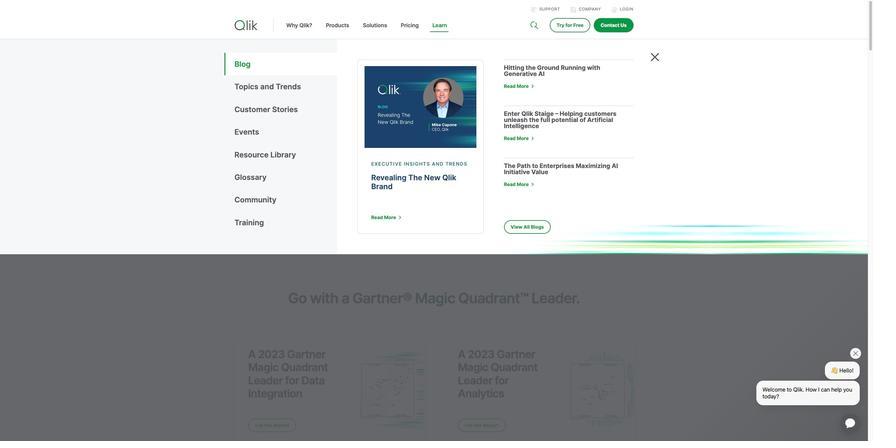 Task type: describe. For each thing, give the bounding box(es) containing it.
support image
[[531, 7, 537, 13]]



Task type: locate. For each thing, give the bounding box(es) containing it.
company image
[[571, 7, 576, 13]]

qlik image
[[234, 20, 259, 30]]

close search image
[[651, 53, 659, 61]]

login image
[[612, 7, 617, 13]]

headshot of mike capone, ceo, qlik and the text "revealing the new qlik brand" image
[[364, 66, 476, 148]]

application
[[833, 406, 868, 441]]



